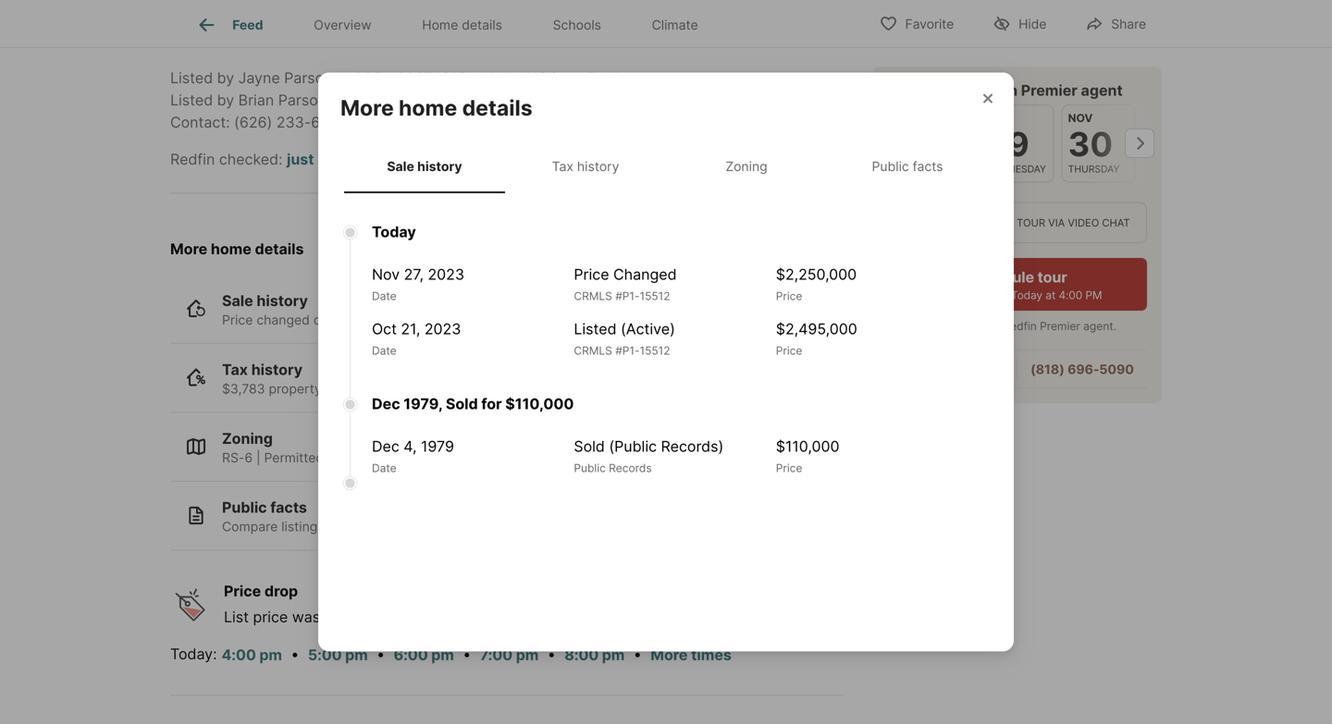 Task type: describe. For each thing, give the bounding box(es) containing it.
more
[[231, 13, 268, 31]]

7:00 pm button
[[479, 643, 539, 667]]

29
[[986, 124, 1029, 164]]

lowered
[[354, 608, 409, 626]]

$2,250,000 inside sale history price changed on november 27, 2023 to $2,250,000
[[472, 312, 543, 328]]

compare
[[222, 519, 278, 534]]

(626)
[[234, 113, 272, 131]]

refreshed
[[425, 519, 484, 534]]

schedule
[[967, 268, 1034, 286]]

(public
[[609, 437, 657, 455]]

source: crmls
[[545, 150, 657, 168]]

oct 21, 2023 date
[[372, 320, 461, 357]]

tour for tour with a redfin premier agent
[[887, 81, 920, 99]]

details inside more home details element
[[462, 95, 532, 121]]

tour for tour this home with a redfin premier agent.
[[887, 320, 911, 333]]

home down checked:
[[211, 240, 251, 258]]

in
[[392, 381, 402, 397]]

price inside price drop list price was just lowered by $245k.
[[224, 582, 261, 600]]

for
[[481, 395, 502, 413]]

tax for tax history
[[552, 158, 573, 174]]

5:00
[[308, 646, 342, 664]]

favorite button
[[864, 4, 970, 42]]

hide button
[[977, 4, 1062, 42]]

today inside schedule tour next available: today at 4:00 pm
[[1011, 289, 1043, 302]]

source:
[[545, 150, 598, 168]]

brian
[[238, 91, 274, 109]]

p1-15512
[[670, 150, 734, 168]]

zoning rs-6 | permitted: single-family, multi-family, adu, commercial
[[222, 429, 610, 466]]

2023 inside nov 27, 2023 date
[[428, 265, 464, 283]]

public for public facts
[[872, 158, 909, 174]]

nov 30 thursday
[[1068, 111, 1120, 175]]

8:00 pm button
[[564, 643, 626, 667]]

agent
[[1081, 81, 1123, 99]]

00874915
[[397, 69, 466, 87]]

1 vertical spatial premier
[[1040, 320, 1080, 333]]

|
[[256, 450, 260, 466]]

more inside today: 4:00 pm • 5:00 pm • 6:00 pm • 7:00 pm • 8:00 pm • more times
[[651, 646, 688, 664]]

1 family, from the left
[[374, 450, 417, 466]]

1 vertical spatial keller
[[477, 91, 516, 109]]

1 vertical spatial #
[[381, 91, 391, 109]]

0 vertical spatial just
[[287, 150, 314, 168]]

changed
[[613, 265, 677, 283]]

nov 27, 2023 date
[[372, 265, 464, 303]]

see more home features button
[[170, 0, 405, 45]]

list
[[224, 608, 249, 626]]

27, inside nov 27, 2023 date
[[404, 265, 424, 283]]

0 horizontal spatial with
[[924, 81, 955, 99]]

6:00
[[394, 646, 428, 664]]

10/25/2023
[[487, 519, 558, 534]]

2 family, from the left
[[457, 450, 499, 466]]

available:
[[959, 289, 1008, 302]]

facts for public facts
[[913, 158, 943, 174]]

listed by jayne parsons • dre # 00874915 • keller williams realty listed by brian parsons • dre # 01712649 • keller williams realty
[[170, 69, 632, 109]]

tax for tax history $3,783 property taxes paid in 2022
[[222, 361, 248, 379]]

public facts tab
[[827, 144, 988, 189]]

see
[[201, 13, 228, 31]]

at inside schedule tour next available: today at 4:00 pm
[[1046, 289, 1056, 302]]

contact: (626) 233-6428
[[170, 113, 348, 131]]

zoning for zoning
[[726, 158, 767, 174]]

price inside $2,495,000 price
[[776, 344, 802, 357]]

history for tax history
[[577, 158, 619, 174]]

price inside "$110,000 price"
[[776, 461, 802, 475]]

0 vertical spatial crmls
[[606, 150, 657, 168]]

records
[[609, 461, 652, 475]]

home
[[422, 17, 458, 33]]

0 vertical spatial sold
[[446, 395, 478, 413]]

crmls for price
[[574, 289, 612, 303]]

redfin checked: just now (nov 28, 2023 at 1:40pm)
[[170, 150, 531, 168]]

zoning tab
[[666, 144, 827, 189]]

permitted:
[[264, 450, 327, 466]]

to inside sale history price changed on november 27, 2023 to $2,250,000
[[456, 312, 468, 328]]

4 pm from the left
[[516, 646, 539, 664]]

1979
[[421, 437, 454, 455]]

multi-
[[421, 450, 457, 466]]

dec for dec 1979, sold for $110,000
[[372, 395, 400, 413]]

see more home features
[[201, 13, 375, 31]]

sale history tab
[[344, 144, 505, 189]]

features
[[315, 13, 375, 31]]

27, inside sale history price changed on november 27, 2023 to $2,250,000
[[399, 312, 417, 328]]

$2,495,000 price
[[776, 320, 857, 357]]

1:40pm)
[[474, 150, 531, 168]]

1 vertical spatial dre
[[348, 91, 377, 109]]

2 pm from the left
[[345, 646, 368, 664]]

price inside sale history price changed on november 27, 2023 to $2,250,000
[[222, 312, 253, 328]]

0 vertical spatial redfin
[[971, 81, 1018, 99]]

8:00
[[564, 646, 599, 664]]

public facts compare listing to public record, refreshed 10/25/2023
[[222, 498, 558, 534]]

0 vertical spatial realty
[[589, 69, 632, 87]]

5:00 pm button
[[307, 643, 369, 667]]

1 vertical spatial by
[[217, 91, 234, 109]]

schools
[[553, 17, 601, 33]]

tour with a redfin premier agent
[[887, 81, 1123, 99]]

favorite
[[905, 16, 954, 32]]

28 tuesday
[[906, 124, 950, 175]]

0 horizontal spatial a
[[959, 81, 967, 99]]

public inside sold (public records) public records
[[574, 461, 606, 475]]

records)
[[661, 437, 724, 455]]

crmls for listed
[[574, 344, 612, 357]]

today inside more home details dialog
[[372, 223, 416, 241]]

2 vertical spatial redfin
[[1003, 320, 1037, 333]]

more times link
[[651, 646, 732, 664]]

0 vertical spatial 15512
[[693, 150, 734, 168]]

0 horizontal spatial more home details
[[170, 240, 304, 258]]

1 vertical spatial redfin
[[170, 150, 215, 168]]

tax history tab
[[505, 144, 666, 189]]

1 pm from the left
[[259, 646, 282, 664]]

single-
[[331, 450, 374, 466]]

more home details element
[[340, 72, 555, 121]]

commercial
[[537, 450, 610, 466]]

696-
[[1068, 362, 1099, 378]]

3 pm from the left
[[431, 646, 454, 664]]

tour for tour via video chat
[[1017, 216, 1045, 229]]

1 vertical spatial more
[[170, 240, 207, 258]]

changed
[[257, 312, 310, 328]]

history for tax history $3,783 property taxes paid in 2022
[[251, 361, 303, 379]]

listed for listed by jayne parsons • dre # 00874915 • keller williams realty listed by brian parsons • dre # 01712649 • keller williams realty
[[170, 69, 213, 87]]

0 vertical spatial #
[[387, 69, 397, 87]]

6:00 pm button
[[393, 643, 455, 667]]

p1-
[[670, 150, 693, 168]]

home inside more home details element
[[399, 95, 457, 121]]

listing
[[281, 519, 318, 534]]

pm
[[1085, 289, 1102, 302]]

adu,
[[503, 450, 534, 466]]

facts for public facts compare listing to public record, refreshed 10/25/2023
[[270, 498, 307, 516]]

dec 1979, sold for $110,000
[[372, 395, 574, 413]]

tab list containing feed
[[170, 0, 738, 47]]

$2,250,000 inside more home details dialog
[[776, 265, 857, 283]]

next
[[932, 289, 956, 302]]

0 vertical spatial by
[[217, 69, 234, 87]]

contact:
[[170, 113, 230, 131]]

to inside public facts compare listing to public record, refreshed 10/25/2023
[[321, 519, 334, 534]]

oct
[[372, 320, 397, 338]]

share button
[[1070, 4, 1162, 42]]

this
[[914, 320, 933, 333]]

date for dec 4, 1979
[[372, 461, 397, 475]]

29 wednesday
[[986, 124, 1046, 175]]

checked:
[[219, 150, 283, 168]]

today: 4:00 pm • 5:00 pm • 6:00 pm • 7:00 pm • 8:00 pm • more times
[[170, 645, 732, 664]]

price inside $2,250,000 price
[[776, 289, 802, 303]]

01712649
[[391, 91, 459, 109]]

4:00 inside today: 4:00 pm • 5:00 pm • 6:00 pm • 7:00 pm • 8:00 pm • more times
[[222, 646, 256, 664]]

overview tab
[[288, 3, 397, 47]]

tour via video chat
[[1017, 216, 1130, 229]]

2022
[[406, 381, 438, 397]]

listed (active) crmls #p1-15512
[[574, 320, 675, 357]]

$110,000 price
[[776, 437, 839, 475]]

4,
[[404, 437, 417, 455]]

home inside see more home features button
[[271, 13, 312, 31]]

dec for dec 4, 1979 date
[[372, 437, 399, 455]]

1 vertical spatial realty
[[581, 91, 625, 109]]

0 vertical spatial dre
[[354, 69, 383, 87]]



Task type: locate. For each thing, give the bounding box(es) containing it.
tax history
[[552, 158, 619, 174]]

more home details inside dialog
[[340, 95, 532, 121]]

tax right 1:40pm)
[[552, 158, 573, 174]]

1 horizontal spatial just
[[324, 608, 350, 626]]

premier left agent.
[[1040, 320, 1080, 333]]

#p1- inside the price changed crmls #p1-15512
[[615, 289, 640, 303]]

next image
[[1125, 129, 1154, 158]]

sale history price changed on november 27, 2023 to $2,250,000
[[222, 292, 543, 328]]

2023 right 28,
[[416, 150, 452, 168]]

history up property
[[251, 361, 303, 379]]

1 vertical spatial #p1-
[[615, 344, 640, 357]]

1 vertical spatial sold
[[574, 437, 605, 455]]

7:00
[[480, 646, 513, 664]]

1 horizontal spatial nov
[[1068, 111, 1093, 125]]

0 vertical spatial zoning
[[726, 158, 767, 174]]

date up november
[[372, 289, 397, 303]]

property
[[269, 381, 322, 397]]

today up nov 27, 2023 date
[[372, 223, 416, 241]]

public
[[337, 519, 374, 534]]

family,
[[374, 450, 417, 466], [457, 450, 499, 466]]

1979,
[[404, 395, 442, 413]]

(818) 696-5090 link
[[1031, 362, 1134, 378]]

date inside oct 21, 2023 date
[[372, 344, 397, 357]]

0 vertical spatial a
[[959, 81, 967, 99]]

2023 up oct 21, 2023 date on the top of the page
[[428, 265, 464, 283]]

sale for sale history
[[387, 158, 414, 174]]

(nov
[[352, 150, 386, 168]]

#p1- for changed
[[615, 289, 640, 303]]

home down 00874915
[[399, 95, 457, 121]]

price drop list price was just lowered by $245k.
[[224, 582, 489, 626]]

1 vertical spatial crmls
[[574, 289, 612, 303]]

$2,250,000 up for
[[472, 312, 543, 328]]

1 vertical spatial to
[[321, 519, 334, 534]]

#p1- inside listed (active) crmls #p1-15512
[[615, 344, 640, 357]]

history right 28,
[[417, 158, 462, 174]]

tour via video chat list box
[[887, 202, 1147, 243]]

1 #p1- from the top
[[615, 289, 640, 303]]

(818)
[[1031, 362, 1065, 378]]

wednesday
[[986, 163, 1046, 175]]

0 vertical spatial public
[[872, 158, 909, 174]]

#p1- down changed
[[615, 289, 640, 303]]

1 horizontal spatial $2,250,000
[[776, 265, 857, 283]]

with up 28
[[924, 81, 955, 99]]

1 vertical spatial more home details
[[170, 240, 304, 258]]

sale for sale history price changed on november 27, 2023 to $2,250,000
[[222, 292, 253, 310]]

pm down price
[[259, 646, 282, 664]]

27, up sale history price changed on november 27, 2023 to $2,250,000
[[404, 265, 424, 283]]

dre up (nov
[[348, 91, 377, 109]]

today down tour
[[1011, 289, 1043, 302]]

$2,250,000 price
[[776, 265, 857, 303]]

pm right the 7:00
[[516, 646, 539, 664]]

0 horizontal spatial more
[[170, 240, 207, 258]]

public facts
[[872, 158, 943, 174]]

to right 21,
[[456, 312, 468, 328]]

williams
[[527, 69, 585, 87], [520, 91, 577, 109]]

# up 01712649
[[387, 69, 397, 87]]

thursday
[[1068, 163, 1120, 175]]

2 vertical spatial details
[[255, 240, 304, 258]]

tour inside tour via video chat list box
[[1017, 216, 1045, 229]]

0 horizontal spatial $110,000
[[505, 395, 574, 413]]

1 vertical spatial just
[[324, 608, 350, 626]]

2 date from the top
[[372, 344, 397, 357]]

0 vertical spatial keller
[[485, 69, 523, 87]]

at
[[457, 150, 470, 168], [1046, 289, 1056, 302]]

tab list
[[170, 0, 738, 47], [340, 140, 992, 193]]

zoning right p1-
[[726, 158, 767, 174]]

0 horizontal spatial sold
[[446, 395, 478, 413]]

0 horizontal spatial $2,250,000
[[472, 312, 543, 328]]

by left "$245k."
[[413, 608, 431, 626]]

#p1- for (active)
[[615, 344, 640, 357]]

home details tab
[[397, 3, 528, 47]]

chat
[[1102, 216, 1130, 229]]

1 vertical spatial $110,000
[[776, 437, 839, 455]]

nov for 30
[[1068, 111, 1093, 125]]

None button
[[898, 104, 972, 184], [980, 105, 1054, 183], [1062, 105, 1136, 183], [898, 104, 972, 184], [980, 105, 1054, 183], [1062, 105, 1136, 183]]

0 horizontal spatial family,
[[374, 450, 417, 466]]

0 horizontal spatial sale
[[222, 292, 253, 310]]

paid
[[362, 381, 388, 397]]

1 horizontal spatial family,
[[457, 450, 499, 466]]

was
[[292, 608, 320, 626]]

with
[[924, 81, 955, 99], [968, 320, 991, 333]]

sale inside sale history price changed on november 27, 2023 to $2,250,000
[[222, 292, 253, 310]]

tab list inside more home details dialog
[[340, 140, 992, 193]]

0 horizontal spatial facts
[[270, 498, 307, 516]]

4:00 pm button
[[221, 643, 283, 667]]

1 date from the top
[[372, 289, 397, 303]]

parsons up 6428
[[284, 69, 340, 87]]

1 vertical spatial zoning
[[222, 429, 273, 447]]

home
[[271, 13, 312, 31], [399, 95, 457, 121], [211, 240, 251, 258], [936, 320, 965, 333]]

1 vertical spatial with
[[968, 320, 991, 333]]

details up 1:40pm)
[[462, 95, 532, 121]]

$2,250,000 up $2,495,000
[[776, 265, 857, 283]]

27,
[[404, 265, 424, 283], [399, 312, 417, 328]]

2 dec from the top
[[372, 437, 399, 455]]

nov inside nov 30 thursday
[[1068, 111, 1093, 125]]

$245k.
[[435, 608, 485, 626]]

price changed crmls #p1-15512
[[574, 265, 677, 303]]

0 vertical spatial date
[[372, 289, 397, 303]]

sold inside sold (public records) public records
[[574, 437, 605, 455]]

1 horizontal spatial public
[[574, 461, 606, 475]]

0 vertical spatial 4:00
[[1059, 289, 1082, 302]]

history inside 'tab'
[[577, 158, 619, 174]]

by left jayne
[[217, 69, 234, 87]]

just left "now"
[[287, 150, 314, 168]]

redfin up 29
[[971, 81, 1018, 99]]

2023 inside oct 21, 2023 date
[[424, 320, 461, 338]]

taxes
[[325, 381, 358, 397]]

with down available:
[[968, 320, 991, 333]]

0 horizontal spatial public
[[222, 498, 267, 516]]

1 vertical spatial listed
[[170, 91, 213, 109]]

0 horizontal spatial nov
[[372, 265, 400, 283]]

1 vertical spatial sale
[[222, 292, 253, 310]]

tour left this
[[887, 320, 911, 333]]

details right 'home'
[[462, 17, 502, 33]]

2023 inside sale history price changed on november 27, 2023 to $2,250,000
[[420, 312, 452, 328]]

0 horizontal spatial to
[[321, 519, 334, 534]]

redfin down contact:
[[170, 150, 215, 168]]

1 horizontal spatial tax
[[552, 158, 573, 174]]

# up 28,
[[381, 91, 391, 109]]

home details
[[422, 17, 502, 33]]

crmls down the price changed crmls #p1-15512
[[574, 344, 612, 357]]

0 horizontal spatial zoning
[[222, 429, 273, 447]]

times
[[691, 646, 732, 664]]

0 vertical spatial more home details
[[340, 95, 532, 121]]

to
[[456, 312, 468, 328], [321, 519, 334, 534]]

date up public facts compare listing to public record, refreshed 10/25/2023
[[372, 461, 397, 475]]

1 vertical spatial 15512
[[640, 289, 670, 303]]

crmls up listed (active) crmls #p1-15512 on the top
[[574, 289, 612, 303]]

5 pm from the left
[[602, 646, 625, 664]]

1 vertical spatial facts
[[270, 498, 307, 516]]

sold (public records) public records
[[574, 437, 724, 475]]

zoning for zoning rs-6 | permitted: single-family, multi-family, adu, commercial
[[222, 429, 273, 447]]

1 vertical spatial at
[[1046, 289, 1056, 302]]

history inside tax history $3,783 property taxes paid in 2022
[[251, 361, 303, 379]]

redfin
[[971, 81, 1018, 99], [170, 150, 215, 168], [1003, 320, 1037, 333]]

drop
[[264, 582, 298, 600]]

home right more
[[271, 13, 312, 31]]

history up changed
[[257, 292, 308, 310]]

today
[[372, 223, 416, 241], [1011, 289, 1043, 302]]

15512 inside the price changed crmls #p1-15512
[[640, 289, 670, 303]]

2 vertical spatial crmls
[[574, 344, 612, 357]]

pm
[[259, 646, 282, 664], [345, 646, 368, 664], [431, 646, 454, 664], [516, 646, 539, 664], [602, 646, 625, 664]]

more home details up changed
[[170, 240, 304, 258]]

more home details down 00874915
[[340, 95, 532, 121]]

1 dec from the top
[[372, 395, 400, 413]]

price inside the price changed crmls #p1-15512
[[574, 265, 609, 283]]

1 vertical spatial nov
[[372, 265, 400, 283]]

15512
[[693, 150, 734, 168], [640, 289, 670, 303], [640, 344, 670, 357]]

option
[[887, 202, 1005, 243]]

nov inside nov 27, 2023 date
[[372, 265, 400, 283]]

schools tab
[[528, 3, 626, 47]]

crmls left p1-
[[606, 150, 657, 168]]

public inside tab
[[872, 158, 909, 174]]

history for sale history price changed on november 27, 2023 to $2,250,000
[[257, 292, 308, 310]]

november
[[332, 312, 396, 328]]

tour up 28
[[887, 81, 920, 99]]

sold left (public
[[574, 437, 605, 455]]

nov for 27,
[[372, 265, 400, 283]]

at left 1:40pm)
[[457, 150, 470, 168]]

sale history
[[387, 158, 462, 174]]

0 vertical spatial sale
[[387, 158, 414, 174]]

sale inside tab
[[387, 158, 414, 174]]

0 vertical spatial facts
[[913, 158, 943, 174]]

keller up 1:40pm)
[[477, 91, 516, 109]]

sale up the $3,783
[[222, 292, 253, 310]]

1 horizontal spatial facts
[[913, 158, 943, 174]]

zoning up 6
[[222, 429, 273, 447]]

history inside sale history price changed on november 27, 2023 to $2,250,000
[[257, 292, 308, 310]]

4:00 inside schedule tour next available: today at 4:00 pm
[[1059, 289, 1082, 302]]

at down tour
[[1046, 289, 1056, 302]]

pm right 8:00
[[602, 646, 625, 664]]

#p1-
[[615, 289, 640, 303], [615, 344, 640, 357]]

nov up sale history price changed on november 27, 2023 to $2,250,000
[[372, 265, 400, 283]]

21,
[[401, 320, 420, 338]]

more home details
[[340, 95, 532, 121], [170, 240, 304, 258]]

nov
[[1068, 111, 1093, 125], [372, 265, 400, 283]]

rs-
[[222, 450, 245, 466]]

0 horizontal spatial 4:00
[[222, 646, 256, 664]]

dre
[[354, 69, 383, 87], [348, 91, 377, 109]]

1 vertical spatial tour
[[1017, 216, 1045, 229]]

0 vertical spatial tax
[[552, 158, 573, 174]]

2 vertical spatial tour
[[887, 320, 911, 333]]

premier left agent
[[1021, 81, 1077, 99]]

1 horizontal spatial 4:00
[[1059, 289, 1082, 302]]

nov down agent
[[1068, 111, 1093, 125]]

1 horizontal spatial more home details
[[340, 95, 532, 121]]

1 horizontal spatial $110,000
[[776, 437, 839, 455]]

dec left 1979,
[[372, 395, 400, 413]]

listed
[[170, 69, 213, 87], [170, 91, 213, 109], [574, 320, 617, 338]]

dre down overview tab
[[354, 69, 383, 87]]

1 horizontal spatial a
[[994, 320, 1000, 333]]

climate tab
[[626, 3, 723, 47]]

to right listing
[[321, 519, 334, 534]]

williams down schools tab at the left top of the page
[[527, 69, 585, 87]]

tax up the $3,783
[[222, 361, 248, 379]]

realty up source: crmls
[[581, 91, 625, 109]]

2023 right 21,
[[424, 320, 461, 338]]

0 horizontal spatial at
[[457, 150, 470, 168]]

$3,783
[[222, 381, 265, 397]]

premier
[[1021, 81, 1077, 99], [1040, 320, 1080, 333]]

today:
[[170, 645, 217, 663]]

28,
[[390, 150, 412, 168]]

1 vertical spatial dec
[[372, 437, 399, 455]]

public
[[872, 158, 909, 174], [574, 461, 606, 475], [222, 498, 267, 516]]

0 vertical spatial tour
[[887, 81, 920, 99]]

date inside nov 27, 2023 date
[[372, 289, 397, 303]]

tour left the via
[[1017, 216, 1045, 229]]

0 vertical spatial williams
[[527, 69, 585, 87]]

sale right (nov
[[387, 158, 414, 174]]

details up changed
[[255, 240, 304, 258]]

listed for listed (active) crmls #p1-15512
[[574, 320, 617, 338]]

2 horizontal spatial public
[[872, 158, 909, 174]]

27, right oct
[[399, 312, 417, 328]]

by left brian
[[217, 91, 234, 109]]

2023 down nov 27, 2023 date
[[420, 312, 452, 328]]

history for sale history
[[417, 158, 462, 174]]

facts inside tab
[[913, 158, 943, 174]]

15512 inside listed (active) crmls #p1-15512
[[640, 344, 670, 357]]

zoning inside 'tab'
[[726, 158, 767, 174]]

more home details dialog
[[318, 72, 1014, 652]]

crmls inside listed (active) crmls #p1-15512
[[574, 344, 612, 357]]

date down oct
[[372, 344, 397, 357]]

pm right 5:00
[[345, 646, 368, 664]]

0 vertical spatial more
[[340, 95, 394, 121]]

dec inside "dec 4, 1979 date"
[[372, 437, 399, 455]]

parsons up 233-
[[278, 91, 334, 109]]

0 vertical spatial details
[[462, 17, 502, 33]]

1 horizontal spatial to
[[456, 312, 468, 328]]

6
[[244, 450, 253, 466]]

redfin down schedule tour next available: today at 4:00 pm
[[1003, 320, 1037, 333]]

date for oct 21, 2023
[[372, 344, 397, 357]]

listed inside listed (active) crmls #p1-15512
[[574, 320, 617, 338]]

4:00 left "pm"
[[1059, 289, 1082, 302]]

home right this
[[936, 320, 965, 333]]

by inside price drop list price was just lowered by $245k.
[[413, 608, 431, 626]]

2023
[[416, 150, 452, 168], [428, 265, 464, 283], [420, 312, 452, 328], [424, 320, 461, 338]]

price
[[253, 608, 288, 626]]

0 vertical spatial parsons
[[284, 69, 340, 87]]

family, left adu,
[[457, 450, 499, 466]]

williams up source:
[[520, 91, 577, 109]]

overview
[[314, 17, 371, 33]]

facts inside public facts compare listing to public record, refreshed 10/25/2023
[[270, 498, 307, 516]]

#
[[387, 69, 397, 87], [381, 91, 391, 109]]

0 vertical spatial nov
[[1068, 111, 1093, 125]]

crmls inside the price changed crmls #p1-15512
[[574, 289, 612, 303]]

date for nov 27, 2023
[[372, 289, 397, 303]]

#p1- down (active)
[[615, 344, 640, 357]]

just right was on the bottom
[[324, 608, 350, 626]]

2 vertical spatial 15512
[[640, 344, 670, 357]]

crmls
[[606, 150, 657, 168], [574, 289, 612, 303], [574, 344, 612, 357]]

0 horizontal spatial just
[[287, 150, 314, 168]]

hide
[[1019, 16, 1046, 32]]

28
[[906, 124, 949, 164]]

1 vertical spatial williams
[[520, 91, 577, 109]]

history left p1-
[[577, 158, 619, 174]]

0 vertical spatial #p1-
[[615, 289, 640, 303]]

$2,495,000
[[776, 320, 857, 338]]

tax inside tax history $3,783 property taxes paid in 2022
[[222, 361, 248, 379]]

3 date from the top
[[372, 461, 397, 475]]

4:00 down list
[[222, 646, 256, 664]]

0 vertical spatial tab list
[[170, 0, 738, 47]]

1 vertical spatial tab list
[[340, 140, 992, 193]]

0 vertical spatial $2,250,000
[[776, 265, 857, 283]]

tuesday
[[906, 163, 950, 175]]

1 vertical spatial today
[[1011, 289, 1043, 302]]

1 vertical spatial tax
[[222, 361, 248, 379]]

tax inside tax history 'tab'
[[552, 158, 573, 174]]

dec left 4,
[[372, 437, 399, 455]]

sold left for
[[446, 395, 478, 413]]

1 vertical spatial parsons
[[278, 91, 334, 109]]

keller
[[485, 69, 523, 87], [477, 91, 516, 109]]

tab list containing sale history
[[340, 140, 992, 193]]

via
[[1048, 216, 1065, 229]]

public inside public facts compare listing to public record, refreshed 10/25/2023
[[222, 498, 267, 516]]

date inside "dec 4, 1979 date"
[[372, 461, 397, 475]]

sold
[[446, 395, 478, 413], [574, 437, 605, 455]]

0 vertical spatial $110,000
[[505, 395, 574, 413]]

1 horizontal spatial more
[[340, 95, 394, 121]]

15512 for (active)
[[640, 344, 670, 357]]

video
[[1068, 216, 1099, 229]]

0 vertical spatial with
[[924, 81, 955, 99]]

2 horizontal spatial more
[[651, 646, 688, 664]]

1 vertical spatial public
[[574, 461, 606, 475]]

1 vertical spatial date
[[372, 344, 397, 357]]

keller down home details tab
[[485, 69, 523, 87]]

tour
[[887, 81, 920, 99], [1017, 216, 1045, 229], [887, 320, 911, 333]]

history inside tab
[[417, 158, 462, 174]]

just inside price drop list price was just lowered by $245k.
[[324, 608, 350, 626]]

more inside dialog
[[340, 95, 394, 121]]

family, left multi- in the bottom of the page
[[374, 450, 417, 466]]

$110,000
[[505, 395, 574, 413], [776, 437, 839, 455]]

1 horizontal spatial sale
[[387, 158, 414, 174]]

1 vertical spatial 4:00
[[222, 646, 256, 664]]

0 vertical spatial premier
[[1021, 81, 1077, 99]]

0 vertical spatial listed
[[170, 69, 213, 87]]

public for public facts compare listing to public record, refreshed 10/25/2023
[[222, 498, 267, 516]]

1 horizontal spatial zoning
[[726, 158, 767, 174]]

realty down schools tab at the left top of the page
[[589, 69, 632, 87]]

233-
[[276, 113, 311, 131]]

dec 4, 1979 date
[[372, 437, 454, 475]]

15512 for changed
[[640, 289, 670, 303]]

1 vertical spatial a
[[994, 320, 1000, 333]]

pm right 6:00
[[431, 646, 454, 664]]

zoning inside "zoning rs-6 | permitted: single-family, multi-family, adu, commercial"
[[222, 429, 273, 447]]

sale
[[387, 158, 414, 174], [222, 292, 253, 310]]

0 vertical spatial at
[[457, 150, 470, 168]]

details inside home details tab
[[462, 17, 502, 33]]

(818) 696-5090
[[1031, 362, 1134, 378]]

0 vertical spatial today
[[372, 223, 416, 241]]

2 #p1- from the top
[[615, 344, 640, 357]]

0 horizontal spatial today
[[372, 223, 416, 241]]

just now link
[[287, 150, 348, 168], [287, 150, 348, 168]]



Task type: vqa. For each thing, say whether or not it's contained in the screenshot.
the
no



